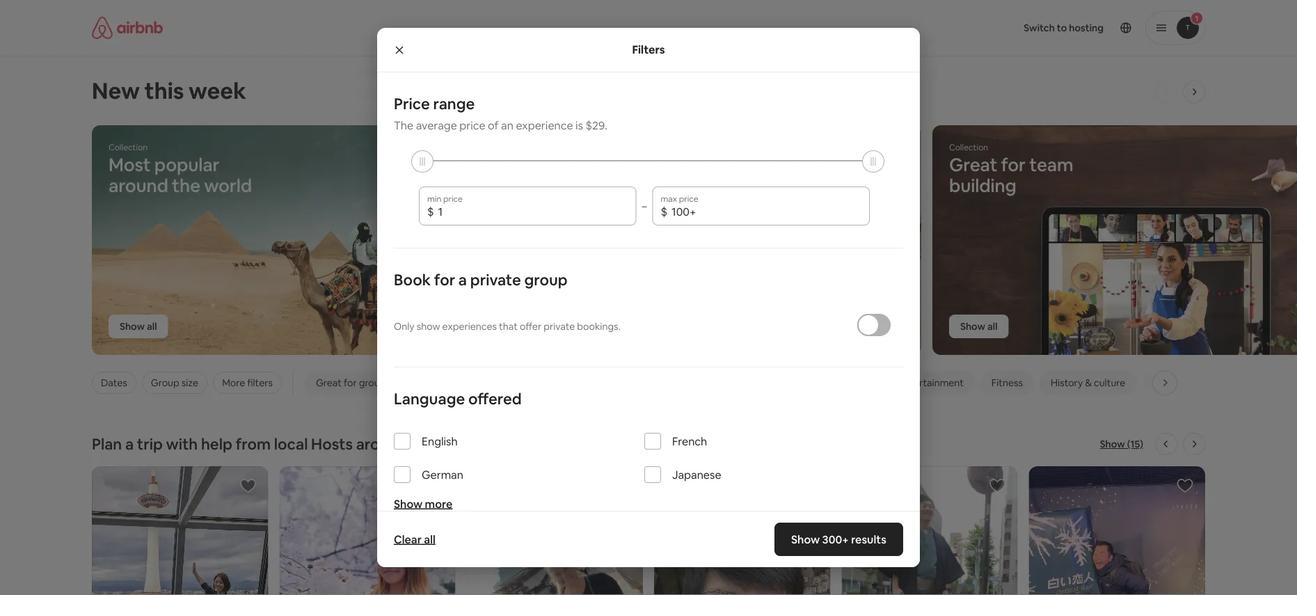 Task type: locate. For each thing, give the bounding box(es) containing it.
1 vertical spatial private
[[544, 320, 575, 333]]

profile element
[[770, 0, 1205, 56]]

2 $ from the left
[[661, 204, 667, 219]]

team
[[1030, 153, 1074, 176]]

around
[[109, 174, 168, 197], [356, 434, 407, 454]]

show all
[[120, 320, 157, 333], [540, 320, 577, 333], [960, 320, 998, 333]]

1 show all link from the left
[[109, 315, 168, 338]]

show
[[120, 320, 145, 333], [540, 320, 565, 333], [960, 320, 986, 333], [1100, 438, 1125, 450], [394, 497, 423, 511], [791, 532, 820, 546]]

–
[[642, 200, 647, 212]]

1 horizontal spatial around
[[356, 434, 407, 454]]

3 show all link from the left
[[949, 315, 1009, 338]]

new this week
[[92, 76, 246, 105]]

fitness
[[992, 377, 1023, 389]]

show inside 'show (15)' link
[[1100, 438, 1125, 450]]

1 horizontal spatial a
[[459, 270, 467, 290]]

1 horizontal spatial show all link
[[529, 315, 588, 338]]

new
[[92, 76, 140, 105]]

filters
[[247, 377, 273, 389]]

a left trip
[[125, 434, 134, 454]]

0 horizontal spatial $
[[427, 204, 434, 219]]

1 horizontal spatial save this experience image
[[1177, 477, 1194, 494]]

offered
[[468, 389, 522, 409]]

0 vertical spatial a
[[459, 270, 467, 290]]

a
[[459, 270, 467, 290], [125, 434, 134, 454]]

more
[[222, 377, 245, 389]]

price range
[[394, 94, 475, 113]]

0 horizontal spatial collection
[[109, 142, 148, 153]]

save this experience image
[[427, 477, 444, 494], [989, 477, 1006, 494]]

the
[[172, 174, 200, 197], [411, 434, 435, 454]]

2 horizontal spatial show all
[[960, 320, 998, 333]]

the average price of an experience is $29.
[[394, 118, 607, 132]]

1 horizontal spatial collection
[[949, 142, 988, 153]]

1 vertical spatial great
[[316, 377, 342, 389]]

history
[[1051, 377, 1083, 389]]

collection inside collection most popular around the world
[[109, 142, 148, 153]]

0 vertical spatial private
[[470, 270, 521, 290]]

1 $ from the left
[[427, 204, 434, 219]]

for right easy
[[571, 153, 595, 176]]

private up the only show experiences that offer private bookings.
[[470, 270, 521, 290]]

show 300+ results link
[[775, 523, 903, 556]]

collection
[[109, 142, 148, 153], [949, 142, 988, 153]]

range
[[433, 94, 475, 113]]

1 save this experience image from the left
[[427, 477, 444, 494]]

collection up most
[[109, 142, 148, 153]]

the up german
[[411, 434, 435, 454]]

great
[[949, 153, 998, 176], [316, 377, 342, 389]]

language
[[394, 389, 465, 409]]

show all link
[[109, 315, 168, 338], [529, 315, 588, 338], [949, 315, 1009, 338]]

group
[[524, 270, 568, 290]]

entertainment
[[899, 377, 964, 389]]

1 horizontal spatial world
[[438, 434, 479, 454]]

for inside button
[[344, 377, 357, 389]]

1 horizontal spatial show all
[[540, 320, 577, 333]]

$
[[427, 204, 434, 219], [661, 204, 667, 219]]

fitness button
[[981, 371, 1034, 395]]

show (15) link
[[1100, 437, 1144, 451]]

this week
[[144, 76, 246, 105]]

collection inside collection great for team building
[[949, 142, 988, 153]]

history & culture
[[1051, 377, 1126, 389]]

plan a trip with help from local hosts around the world
[[92, 434, 479, 454]]

great inside collection great for team building
[[949, 153, 998, 176]]

an
[[501, 118, 514, 132]]

the
[[394, 118, 414, 132]]

0 vertical spatial great
[[949, 153, 998, 176]]

$ text field
[[672, 205, 862, 219]]

private right offer
[[544, 320, 575, 333]]

0 horizontal spatial around
[[109, 174, 168, 197]]

more filters dialog
[[377, 28, 920, 595]]

show (15)
[[1100, 438, 1144, 450]]

fitness element
[[992, 377, 1023, 389]]

world
[[204, 174, 252, 197], [438, 434, 479, 454]]

1 show all from the left
[[120, 320, 157, 333]]

save this experience image
[[240, 477, 256, 494], [1177, 477, 1194, 494]]

1 horizontal spatial $
[[661, 204, 667, 219]]

2 collection from the left
[[949, 142, 988, 153]]

only
[[394, 320, 415, 333]]

clear all
[[394, 532, 436, 546]]

for inside more filters "dialog"
[[434, 270, 455, 290]]

bookings.
[[577, 320, 621, 333]]

for for great for groups
[[344, 377, 357, 389]]

only show experiences that offer private bookings.
[[394, 320, 621, 333]]

planning
[[529, 174, 601, 197]]

culture
[[1094, 377, 1126, 389]]

all
[[147, 320, 157, 333], [567, 320, 577, 333], [988, 320, 998, 333], [424, 532, 436, 546]]

1 vertical spatial the
[[411, 434, 435, 454]]

more
[[425, 497, 453, 511]]

0 horizontal spatial great
[[316, 377, 342, 389]]

0 horizontal spatial save this experience image
[[427, 477, 444, 494]]

history & culture button
[[1040, 371, 1137, 395]]

entertainment button
[[888, 371, 975, 395]]

1 vertical spatial a
[[125, 434, 134, 454]]

collection up the building
[[949, 142, 988, 153]]

1 collection from the left
[[109, 142, 148, 153]]

for inside easy for itinerary planning
[[571, 153, 595, 176]]

for
[[571, 153, 595, 176], [1001, 153, 1026, 176], [434, 270, 455, 290], [344, 377, 357, 389]]

1 horizontal spatial private
[[544, 320, 575, 333]]

great for groups button
[[305, 371, 401, 395]]

for left groups
[[344, 377, 357, 389]]

clear all button
[[387, 525, 443, 553]]

2 horizontal spatial show all link
[[949, 315, 1009, 338]]

magic
[[1153, 377, 1180, 389]]

for left "team"
[[1001, 153, 1026, 176]]

for inside collection great for team building
[[1001, 153, 1026, 176]]

private
[[470, 270, 521, 290], [544, 320, 575, 333]]

the inside collection most popular around the world
[[172, 174, 200, 197]]

0 vertical spatial around
[[109, 174, 168, 197]]

0 horizontal spatial save this experience image
[[240, 477, 256, 494]]

the right most
[[172, 174, 200, 197]]

0 horizontal spatial show all link
[[109, 315, 168, 338]]

0 horizontal spatial show all
[[120, 320, 157, 333]]

300+
[[823, 532, 849, 546]]

0 horizontal spatial world
[[204, 174, 252, 197]]

0 vertical spatial the
[[172, 174, 200, 197]]

0 vertical spatial world
[[204, 174, 252, 197]]

1 horizontal spatial great
[[949, 153, 998, 176]]

for right book
[[434, 270, 455, 290]]

french
[[672, 434, 707, 448]]

great inside button
[[316, 377, 342, 389]]

1 horizontal spatial the
[[411, 434, 435, 454]]

0 horizontal spatial the
[[172, 174, 200, 197]]

2 save this experience image from the left
[[1177, 477, 1194, 494]]

clear
[[394, 532, 422, 546]]

1 horizontal spatial save this experience image
[[989, 477, 1006, 494]]

show all link for great for team building
[[949, 315, 1009, 338]]

3 show all from the left
[[960, 320, 998, 333]]

a up the experiences
[[459, 270, 467, 290]]



Task type: describe. For each thing, give the bounding box(es) containing it.
japanese
[[672, 467, 721, 482]]

with
[[166, 434, 198, 454]]

(15)
[[1127, 438, 1144, 450]]

groups
[[359, 377, 390, 389]]

1 save this experience image from the left
[[240, 477, 256, 494]]

plan
[[92, 434, 122, 454]]

show all link for most popular around the world
[[109, 315, 168, 338]]

price
[[460, 118, 486, 132]]

$ text field
[[438, 205, 628, 219]]

1 vertical spatial around
[[356, 434, 407, 454]]

1 vertical spatial world
[[438, 434, 479, 454]]

show all for most popular around the world
[[120, 320, 157, 333]]

0 horizontal spatial private
[[470, 270, 521, 290]]

history & culture element
[[1051, 377, 1126, 389]]

that
[[499, 320, 518, 333]]

2 show all link from the left
[[529, 315, 588, 338]]

language offered
[[394, 389, 522, 409]]

experiences
[[442, 320, 497, 333]]

show more button
[[394, 497, 453, 511]]

price
[[394, 94, 430, 113]]

collection most popular around the world
[[109, 142, 252, 197]]

entertainment element
[[899, 377, 964, 389]]

great for groups
[[316, 377, 390, 389]]

world inside collection most popular around the world
[[204, 174, 252, 197]]

show
[[417, 320, 440, 333]]

magic button
[[1142, 371, 1191, 395]]

for for easy for itinerary planning
[[571, 153, 595, 176]]

show 300+ results
[[791, 532, 887, 546]]

all inside button
[[424, 532, 436, 546]]

collection for most popular around the world
[[109, 142, 148, 153]]

magic element
[[1153, 377, 1180, 389]]

more filters button
[[213, 372, 282, 394]]

show more
[[394, 497, 453, 511]]

popular
[[154, 153, 219, 176]]

book
[[394, 270, 431, 290]]

new this week group
[[0, 125, 1297, 356]]

2 save this experience image from the left
[[989, 477, 1006, 494]]

collection for great for team building
[[949, 142, 988, 153]]

trip
[[137, 434, 163, 454]]

german
[[422, 467, 463, 482]]

2 show all from the left
[[540, 320, 577, 333]]

around inside collection most popular around the world
[[109, 174, 168, 197]]

book for a private group
[[394, 270, 568, 290]]

show all for great for team building
[[960, 320, 998, 333]]

easy
[[529, 153, 567, 176]]

easy for itinerary planning
[[529, 153, 669, 197]]

filters
[[632, 42, 665, 57]]

from
[[236, 434, 271, 454]]

show inside 'show 300+ results' link
[[791, 532, 820, 546]]

$ for $ text field
[[661, 204, 667, 219]]

0 horizontal spatial a
[[125, 434, 134, 454]]

more filters
[[222, 377, 273, 389]]

$ for $ text box
[[427, 204, 434, 219]]

&
[[1085, 377, 1092, 389]]

english
[[422, 434, 458, 448]]

$29.
[[586, 118, 607, 132]]

is
[[576, 118, 583, 132]]

experience
[[516, 118, 573, 132]]

results
[[851, 532, 887, 546]]

offer
[[520, 320, 542, 333]]

of
[[488, 118, 499, 132]]

most
[[109, 153, 151, 176]]

a inside more filters "dialog"
[[459, 270, 467, 290]]

hosts
[[311, 434, 353, 454]]

collection great for team building
[[949, 142, 1074, 197]]

help
[[201, 434, 232, 454]]

average
[[416, 118, 457, 132]]

local
[[274, 434, 308, 454]]

building
[[949, 174, 1017, 197]]

itinerary
[[599, 153, 669, 176]]

for for book for a private group
[[434, 270, 455, 290]]

great for groups element
[[316, 377, 390, 389]]



Task type: vqa. For each thing, say whether or not it's contained in the screenshot.
Google image
no



